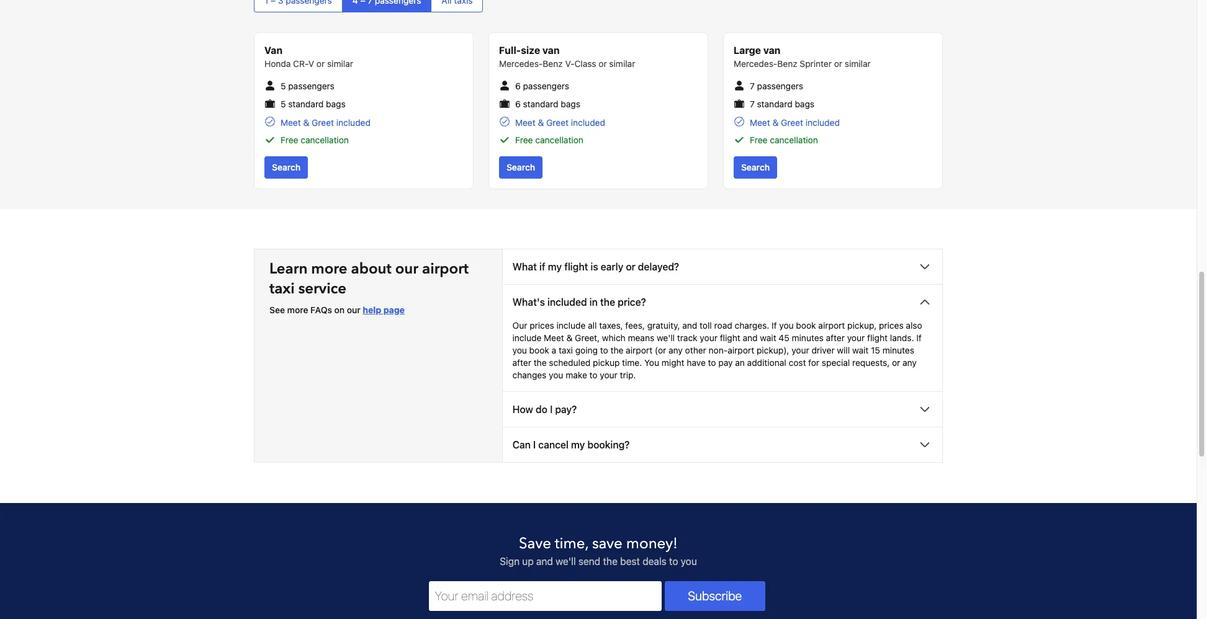 Task type: locate. For each thing, give the bounding box(es) containing it.
about
[[351, 259, 392, 279]]

page
[[384, 305, 405, 315]]

benz up 7 passengers
[[778, 58, 798, 69]]

and right up in the bottom left of the page
[[537, 556, 553, 567]]

1 mercedes- from the left
[[499, 58, 543, 69]]

1 similar from the left
[[327, 58, 353, 69]]

2 greet from the left
[[547, 117, 569, 128]]

van right large
[[764, 45, 781, 56]]

make
[[566, 370, 587, 380]]

2 free cancellation from the left
[[515, 135, 584, 145]]

the down save
[[603, 556, 618, 567]]

to
[[600, 345, 609, 356], [708, 358, 716, 368], [590, 370, 598, 380], [669, 556, 679, 567]]

book left the a
[[530, 345, 550, 356]]

& for van
[[538, 117, 544, 128]]

cr-
[[293, 58, 309, 69]]

to up pickup
[[600, 345, 609, 356]]

0 horizontal spatial cancellation
[[301, 135, 349, 145]]

3 free from the left
[[750, 135, 768, 145]]

or right requests,
[[892, 358, 901, 368]]

1 horizontal spatial taxi
[[559, 345, 573, 356]]

free cancellation down 6 standard bags
[[515, 135, 584, 145]]

5 standard bags
[[281, 99, 346, 110]]

3 standard from the left
[[757, 99, 793, 110]]

1 free cancellation from the left
[[281, 135, 349, 145]]

our right on
[[347, 305, 361, 315]]

bags down 6 passengers
[[561, 99, 581, 110]]

similar
[[327, 58, 353, 69], [610, 58, 636, 69], [845, 58, 871, 69]]

& down 7 standard bags
[[773, 117, 779, 128]]

6 up 6 standard bags
[[515, 81, 521, 91]]

0 vertical spatial minutes
[[792, 333, 824, 343]]

1 horizontal spatial passengers
[[523, 81, 570, 91]]

my right if
[[548, 261, 562, 272]]

1 vertical spatial 6
[[515, 99, 521, 110]]

0 vertical spatial include
[[557, 320, 586, 331]]

0 vertical spatial book
[[797, 320, 816, 331]]

0 horizontal spatial and
[[537, 556, 553, 567]]

2 horizontal spatial passengers
[[757, 81, 804, 91]]

1 vertical spatial any
[[903, 358, 917, 368]]

cancellation down 5 standard bags
[[301, 135, 349, 145]]

for
[[809, 358, 820, 368]]

also
[[906, 320, 923, 331]]

7 down 7 passengers
[[750, 99, 755, 110]]

1 horizontal spatial if
[[917, 333, 922, 343]]

cancellation down 7 standard bags
[[770, 135, 818, 145]]

all
[[588, 320, 597, 331]]

3 search button from the left
[[734, 156, 778, 179]]

i
[[550, 404, 553, 415], [533, 439, 536, 451]]

included
[[337, 117, 371, 128], [571, 117, 606, 128], [806, 117, 840, 128], [548, 297, 587, 308]]

to right deals at bottom
[[669, 556, 679, 567]]

after
[[826, 333, 845, 343], [513, 358, 532, 368]]

meet down 6 standard bags
[[515, 117, 536, 128]]

your
[[700, 333, 718, 343], [848, 333, 865, 343], [792, 345, 810, 356], [600, 370, 618, 380]]

mercedes- inside "full-size van mercedes-benz v-class or similar"
[[499, 58, 543, 69]]

free cancellation for cr-
[[281, 135, 349, 145]]

flight down "road"
[[720, 333, 741, 343]]

1 horizontal spatial wait
[[853, 345, 869, 356]]

0 vertical spatial 5
[[281, 81, 286, 91]]

we'll down the time,
[[556, 556, 576, 567]]

scheduled
[[549, 358, 591, 368]]

taxi
[[270, 279, 295, 299], [559, 345, 573, 356]]

we'll down 'gratuity,'
[[657, 333, 675, 343]]

or right early
[[626, 261, 636, 272]]

meet & greet included down 6 standard bags
[[515, 117, 606, 128]]

free
[[281, 135, 298, 145], [515, 135, 533, 145], [750, 135, 768, 145]]

greet,
[[575, 333, 600, 343]]

free cancellation for mercedes-
[[750, 135, 818, 145]]

charges.
[[735, 320, 770, 331]]

included down 5 standard bags
[[337, 117, 371, 128]]

2 6 from the top
[[515, 99, 521, 110]]

standard down 6 passengers
[[523, 99, 559, 110]]

1 search from the left
[[272, 162, 301, 172]]

0 vertical spatial if
[[772, 320, 777, 331]]

mercedes- down size
[[499, 58, 543, 69]]

0 horizontal spatial flight
[[565, 261, 588, 272]]

our right about
[[395, 259, 419, 279]]

2 cancellation from the left
[[536, 135, 584, 145]]

standard for mercedes-
[[757, 99, 793, 110]]

i right do
[[550, 404, 553, 415]]

your up cost
[[792, 345, 810, 356]]

0 vertical spatial 6
[[515, 81, 521, 91]]

0 horizontal spatial passengers
[[288, 81, 335, 91]]

passengers up 7 standard bags
[[757, 81, 804, 91]]

full-
[[499, 45, 521, 56]]

standard for cr-
[[288, 99, 324, 110]]

or right v
[[317, 58, 325, 69]]

cancellation for mercedes-
[[770, 135, 818, 145]]

0 horizontal spatial taxi
[[270, 279, 295, 299]]

1 van from the left
[[543, 45, 560, 56]]

any down 'lands.'
[[903, 358, 917, 368]]

1 passengers from the left
[[288, 81, 335, 91]]

1 vertical spatial if
[[917, 333, 922, 343]]

2 horizontal spatial flight
[[868, 333, 888, 343]]

and up track
[[683, 320, 698, 331]]

1 horizontal spatial cancellation
[[536, 135, 584, 145]]

include down our
[[513, 333, 542, 343]]

1 horizontal spatial meet & greet included
[[515, 117, 606, 128]]

(or
[[655, 345, 667, 356]]

my right 'cancel'
[[571, 439, 585, 451]]

wait left "15"
[[853, 345, 869, 356]]

2 7 from the top
[[750, 99, 755, 110]]

greet down 5 standard bags
[[312, 117, 334, 128]]

what's included in the price? element
[[503, 320, 943, 392]]

or inside dropdown button
[[626, 261, 636, 272]]

& left greet,
[[567, 333, 573, 343]]

v
[[309, 58, 314, 69]]

after up will
[[826, 333, 845, 343]]

1 horizontal spatial mercedes-
[[734, 58, 778, 69]]

0 horizontal spatial search button
[[265, 156, 308, 179]]

2 5 from the top
[[281, 99, 286, 110]]

any up "might"
[[669, 345, 683, 356]]

0 vertical spatial 7
[[750, 81, 755, 91]]

after up changes
[[513, 358, 532, 368]]

what's included in the price?
[[513, 297, 646, 308]]

more right learn
[[311, 259, 347, 279]]

3 similar from the left
[[845, 58, 871, 69]]

included down 7 standard bags
[[806, 117, 840, 128]]

minutes down 'lands.'
[[883, 345, 915, 356]]

wait up the pickup), at the bottom right
[[760, 333, 777, 343]]

0 horizontal spatial we'll
[[556, 556, 576, 567]]

0 vertical spatial we'll
[[657, 333, 675, 343]]

1 7 from the top
[[750, 81, 755, 91]]

1 horizontal spatial after
[[826, 333, 845, 343]]

we'll inside save time, save money! sign up and we'll send the best deals to you
[[556, 556, 576, 567]]

on
[[334, 305, 345, 315]]

large
[[734, 45, 761, 56]]

6 down 6 passengers
[[515, 99, 521, 110]]

1 horizontal spatial minutes
[[883, 345, 915, 356]]

or right the sprinter
[[835, 58, 843, 69]]

benz left v-
[[543, 58, 563, 69]]

van inside "full-size van mercedes-benz v-class or similar"
[[543, 45, 560, 56]]

0 horizontal spatial benz
[[543, 58, 563, 69]]

free down 7 standard bags
[[750, 135, 768, 145]]

sort results by element
[[254, 0, 943, 12]]

1 greet from the left
[[312, 117, 334, 128]]

how
[[513, 404, 533, 415]]

1 horizontal spatial we'll
[[657, 333, 675, 343]]

meet
[[281, 117, 301, 128], [515, 117, 536, 128], [750, 117, 771, 128], [544, 333, 564, 343]]

bags for mercedes-
[[795, 99, 815, 110]]

0 vertical spatial my
[[548, 261, 562, 272]]

similar inside "van honda cr-v or similar"
[[327, 58, 353, 69]]

3 cancellation from the left
[[770, 135, 818, 145]]

meet down 5 standard bags
[[281, 117, 301, 128]]

1 horizontal spatial i
[[550, 404, 553, 415]]

or inside our prices include all taxes, fees, gratuity, and toll road charges. if you book airport pickup, prices also include meet & greet, which means we'll track your flight and wait 45 minutes after your flight lands. if you book a taxi going to the airport (or any other non-airport pickup), your driver will wait 15 minutes after the scheduled pickup time. you might have to pay an additional cost for special requests, or any changes you make to your trip.
[[892, 358, 901, 368]]

2 bags from the left
[[561, 99, 581, 110]]

& inside our prices include all taxes, fees, gratuity, and toll road charges. if you book airport pickup, prices also include meet & greet, which means we'll track your flight and wait 45 minutes after your flight lands. if you book a taxi going to the airport (or any other non-airport pickup), your driver will wait 15 minutes after the scheduled pickup time. you might have to pay an additional cost for special requests, or any changes you make to your trip.
[[567, 333, 573, 343]]

1 horizontal spatial include
[[557, 320, 586, 331]]

search for cr-
[[272, 162, 301, 172]]

1 6 from the top
[[515, 81, 521, 91]]

learn more about our airport taxi service see more faqs on our help page
[[270, 259, 469, 315]]

the
[[601, 297, 616, 308], [611, 345, 624, 356], [534, 358, 547, 368], [603, 556, 618, 567]]

standard down 5 passengers
[[288, 99, 324, 110]]

your down toll
[[700, 333, 718, 343]]

0 vertical spatial after
[[826, 333, 845, 343]]

1 horizontal spatial my
[[571, 439, 585, 451]]

1 horizontal spatial free
[[515, 135, 533, 145]]

or inside "full-size van mercedes-benz v-class or similar"
[[599, 58, 607, 69]]

search
[[272, 162, 301, 172], [507, 162, 535, 172], [742, 162, 770, 172]]

passengers up 5 standard bags
[[288, 81, 335, 91]]

2 search from the left
[[507, 162, 535, 172]]

if down also
[[917, 333, 922, 343]]

prices
[[530, 320, 555, 331], [879, 320, 904, 331]]

and
[[683, 320, 698, 331], [743, 333, 758, 343], [537, 556, 553, 567]]

included down 6 standard bags
[[571, 117, 606, 128]]

similar right the sprinter
[[845, 58, 871, 69]]

7 up 7 standard bags
[[750, 81, 755, 91]]

2 horizontal spatial greet
[[781, 117, 804, 128]]

0 horizontal spatial my
[[548, 261, 562, 272]]

1 search button from the left
[[265, 156, 308, 179]]

2 horizontal spatial bags
[[795, 99, 815, 110]]

greet down 6 standard bags
[[547, 117, 569, 128]]

mercedes-
[[499, 58, 543, 69], [734, 58, 778, 69]]

2 similar from the left
[[610, 58, 636, 69]]

similar inside "full-size van mercedes-benz v-class or similar"
[[610, 58, 636, 69]]

2 meet & greet included from the left
[[515, 117, 606, 128]]

1 cancellation from the left
[[301, 135, 349, 145]]

0 vertical spatial wait
[[760, 333, 777, 343]]

cancellation for cr-
[[301, 135, 349, 145]]

search button for cr-
[[265, 156, 308, 179]]

2 standard from the left
[[523, 99, 559, 110]]

3 greet from the left
[[781, 117, 804, 128]]

greet
[[312, 117, 334, 128], [547, 117, 569, 128], [781, 117, 804, 128]]

passengers up 6 standard bags
[[523, 81, 570, 91]]

if right 'charges.'
[[772, 320, 777, 331]]

bags down 5 passengers
[[326, 99, 346, 110]]

1 5 from the top
[[281, 81, 286, 91]]

include
[[557, 320, 586, 331], [513, 333, 542, 343]]

1 horizontal spatial our
[[395, 259, 419, 279]]

0 horizontal spatial minutes
[[792, 333, 824, 343]]

0 horizontal spatial any
[[669, 345, 683, 356]]

included left in at the left of the page
[[548, 297, 587, 308]]

& down 5 standard bags
[[303, 117, 310, 128]]

passengers
[[288, 81, 335, 91], [523, 81, 570, 91], [757, 81, 804, 91]]

1 horizontal spatial benz
[[778, 58, 798, 69]]

van right size
[[543, 45, 560, 56]]

meet & greet included down 5 standard bags
[[281, 117, 371, 128]]

flight inside dropdown button
[[565, 261, 588, 272]]

or
[[317, 58, 325, 69], [599, 58, 607, 69], [835, 58, 843, 69], [626, 261, 636, 272], [892, 358, 901, 368]]

2 van from the left
[[764, 45, 781, 56]]

meet for mercedes-
[[750, 117, 771, 128]]

0 vertical spatial any
[[669, 345, 683, 356]]

more
[[311, 259, 347, 279], [287, 305, 308, 315]]

0 horizontal spatial mercedes-
[[499, 58, 543, 69]]

1 horizontal spatial free cancellation
[[515, 135, 584, 145]]

1 horizontal spatial similar
[[610, 58, 636, 69]]

how do i pay? button
[[503, 392, 943, 427]]

might
[[662, 358, 685, 368]]

3 search from the left
[[742, 162, 770, 172]]

1 vertical spatial taxi
[[559, 345, 573, 356]]

taxes,
[[600, 320, 623, 331]]

any
[[669, 345, 683, 356], [903, 358, 917, 368]]

0 vertical spatial taxi
[[270, 279, 295, 299]]

van
[[265, 45, 283, 56]]

will
[[837, 345, 850, 356]]

2 horizontal spatial free cancellation
[[750, 135, 818, 145]]

passengers for van
[[523, 81, 570, 91]]

bags for cr-
[[326, 99, 346, 110]]

passengers for cr-
[[288, 81, 335, 91]]

book up driver
[[797, 320, 816, 331]]

1 horizontal spatial van
[[764, 45, 781, 56]]

1 horizontal spatial search
[[507, 162, 535, 172]]

free down 6 standard bags
[[515, 135, 533, 145]]

1 benz from the left
[[543, 58, 563, 69]]

free down 5 standard bags
[[281, 135, 298, 145]]

and down 'charges.'
[[743, 333, 758, 343]]

greet for mercedes-
[[781, 117, 804, 128]]

we'll inside our prices include all taxes, fees, gratuity, and toll road charges. if you book airport pickup, prices also include meet & greet, which means we'll track your flight and wait 45 minutes after your flight lands. if you book a taxi going to the airport (or any other non-airport pickup), your driver will wait 15 minutes after the scheduled pickup time. you might have to pay an additional cost for special requests, or any changes you make to your trip.
[[657, 333, 675, 343]]

2 vertical spatial and
[[537, 556, 553, 567]]

standard down 7 passengers
[[757, 99, 793, 110]]

0 horizontal spatial meet & greet included
[[281, 117, 371, 128]]

0 horizontal spatial i
[[533, 439, 536, 451]]

0 horizontal spatial greet
[[312, 117, 334, 128]]

toll
[[700, 320, 712, 331]]

2 prices from the left
[[879, 320, 904, 331]]

0 horizontal spatial book
[[530, 345, 550, 356]]

0 horizontal spatial free
[[281, 135, 298, 145]]

book
[[797, 320, 816, 331], [530, 345, 550, 356]]

we'll
[[657, 333, 675, 343], [556, 556, 576, 567]]

meet down 7 standard bags
[[750, 117, 771, 128]]

v-
[[565, 58, 575, 69]]

1 free from the left
[[281, 135, 298, 145]]

2 horizontal spatial meet & greet included
[[750, 117, 840, 128]]

0 vertical spatial more
[[311, 259, 347, 279]]

0 horizontal spatial prices
[[530, 320, 555, 331]]

airport inside learn more about our airport taxi service see more faqs on our help page
[[422, 259, 469, 279]]

i right can
[[533, 439, 536, 451]]

1 horizontal spatial search button
[[499, 156, 543, 179]]

0 horizontal spatial standard
[[288, 99, 324, 110]]

0 horizontal spatial bags
[[326, 99, 346, 110]]

2 horizontal spatial free
[[750, 135, 768, 145]]

2 free from the left
[[515, 135, 533, 145]]

our prices include all taxes, fees, gratuity, and toll road charges. if you book airport pickup, prices also include meet & greet, which means we'll track your flight and wait 45 minutes after your flight lands. if you book a taxi going to the airport (or any other non-airport pickup), your driver will wait 15 minutes after the scheduled pickup time. you might have to pay an additional cost for special requests, or any changes you make to your trip.
[[513, 320, 923, 380]]

0 horizontal spatial our
[[347, 305, 361, 315]]

2 search button from the left
[[499, 156, 543, 179]]

free cancellation down 7 standard bags
[[750, 135, 818, 145]]

search button
[[265, 156, 308, 179], [499, 156, 543, 179], [734, 156, 778, 179]]

included for mercedes-
[[806, 117, 840, 128]]

1 bags from the left
[[326, 99, 346, 110]]

1 vertical spatial include
[[513, 333, 542, 343]]

meet up the a
[[544, 333, 564, 343]]

similar right class
[[610, 58, 636, 69]]

standard
[[288, 99, 324, 110], [523, 99, 559, 110], [757, 99, 793, 110]]

booking?
[[588, 439, 630, 451]]

van
[[543, 45, 560, 56], [764, 45, 781, 56]]

benz
[[543, 58, 563, 69], [778, 58, 798, 69]]

free cancellation down 5 standard bags
[[281, 135, 349, 145]]

0 horizontal spatial van
[[543, 45, 560, 56]]

cancellation
[[301, 135, 349, 145], [536, 135, 584, 145], [770, 135, 818, 145]]

more right "see"
[[287, 305, 308, 315]]

taxi right the a
[[559, 345, 573, 356]]

2 horizontal spatial search
[[742, 162, 770, 172]]

bags
[[326, 99, 346, 110], [561, 99, 581, 110], [795, 99, 815, 110]]

service
[[299, 279, 347, 299]]

1 horizontal spatial greet
[[547, 117, 569, 128]]

7
[[750, 81, 755, 91], [750, 99, 755, 110]]

faqs
[[311, 305, 332, 315]]

see
[[270, 305, 285, 315]]

1 vertical spatial we'll
[[556, 556, 576, 567]]

1 horizontal spatial prices
[[879, 320, 904, 331]]

and inside save time, save money! sign up and we'll send the best deals to you
[[537, 556, 553, 567]]

2 mercedes- from the left
[[734, 58, 778, 69]]

if
[[772, 320, 777, 331], [917, 333, 922, 343]]

prices up 'lands.'
[[879, 320, 904, 331]]

& down 6 standard bags
[[538, 117, 544, 128]]

0 horizontal spatial if
[[772, 320, 777, 331]]

track
[[677, 333, 698, 343]]

2 horizontal spatial standard
[[757, 99, 793, 110]]

3 passengers from the left
[[757, 81, 804, 91]]

meet & greet included down 7 standard bags
[[750, 117, 840, 128]]

1 horizontal spatial and
[[683, 320, 698, 331]]

7 passengers
[[750, 81, 804, 91]]

the right in at the left of the page
[[601, 297, 616, 308]]

1 horizontal spatial standard
[[523, 99, 559, 110]]

1 standard from the left
[[288, 99, 324, 110]]

1 vertical spatial my
[[571, 439, 585, 451]]

3 free cancellation from the left
[[750, 135, 818, 145]]

3 meet & greet included from the left
[[750, 117, 840, 128]]

1 horizontal spatial any
[[903, 358, 917, 368]]

1 vertical spatial minutes
[[883, 345, 915, 356]]

1 vertical spatial our
[[347, 305, 361, 315]]

what
[[513, 261, 537, 272]]

&
[[303, 117, 310, 128], [538, 117, 544, 128], [773, 117, 779, 128], [567, 333, 573, 343]]

taxi up "see"
[[270, 279, 295, 299]]

& for cr-
[[303, 117, 310, 128]]

greet down 7 standard bags
[[781, 117, 804, 128]]

similar inside large van mercedes-benz sprinter or similar
[[845, 58, 871, 69]]

flight up "15"
[[868, 333, 888, 343]]

1 vertical spatial and
[[743, 333, 758, 343]]

include up greet,
[[557, 320, 586, 331]]

Your email address email field
[[429, 582, 662, 612]]

5 down 5 passengers
[[281, 99, 286, 110]]

2 benz from the left
[[778, 58, 798, 69]]

2 passengers from the left
[[523, 81, 570, 91]]

3 bags from the left
[[795, 99, 815, 110]]

2 horizontal spatial similar
[[845, 58, 871, 69]]

1 meet & greet included from the left
[[281, 117, 371, 128]]

0 vertical spatial our
[[395, 259, 419, 279]]

included inside dropdown button
[[548, 297, 587, 308]]

0 horizontal spatial after
[[513, 358, 532, 368]]

what if my flight is early or delayed? button
[[503, 249, 943, 284]]

bags down 7 passengers
[[795, 99, 815, 110]]

prices right our
[[530, 320, 555, 331]]

5 down honda
[[281, 81, 286, 91]]

mercedes- down large
[[734, 58, 778, 69]]

1 vertical spatial 7
[[750, 99, 755, 110]]

cancellation down 6 standard bags
[[536, 135, 584, 145]]

or right class
[[599, 58, 607, 69]]



Task type: vqa. For each thing, say whether or not it's contained in the screenshot.
available
no



Task type: describe. For each thing, give the bounding box(es) containing it.
search button for mercedes-
[[734, 156, 778, 179]]

the inside save time, save money! sign up and we'll send the best deals to you
[[603, 556, 618, 567]]

changes
[[513, 370, 547, 380]]

1 vertical spatial wait
[[853, 345, 869, 356]]

the down which
[[611, 345, 624, 356]]

6 standard bags
[[515, 99, 581, 110]]

6 for 6 standard bags
[[515, 99, 521, 110]]

you inside save time, save money! sign up and we'll send the best deals to you
[[681, 556, 697, 567]]

send
[[579, 556, 601, 567]]

early
[[601, 261, 624, 272]]

1 horizontal spatial flight
[[720, 333, 741, 343]]

to left 'pay'
[[708, 358, 716, 368]]

or inside "van honda cr-v or similar"
[[317, 58, 325, 69]]

price?
[[618, 297, 646, 308]]

save
[[592, 534, 623, 554]]

learn
[[270, 259, 308, 279]]

pay?
[[555, 404, 577, 415]]

meet for cr-
[[281, 117, 301, 128]]

or inside large van mercedes-benz sprinter or similar
[[835, 58, 843, 69]]

honda
[[265, 58, 291, 69]]

trip.
[[620, 370, 636, 380]]

0 vertical spatial and
[[683, 320, 698, 331]]

7 for 7 standard bags
[[750, 99, 755, 110]]

0 horizontal spatial include
[[513, 333, 542, 343]]

road
[[715, 320, 733, 331]]

6 for 6 passengers
[[515, 81, 521, 91]]

1 horizontal spatial book
[[797, 320, 816, 331]]

additional
[[748, 358, 787, 368]]

what if my flight is early or delayed?
[[513, 261, 680, 272]]

free for cr-
[[281, 135, 298, 145]]

special
[[822, 358, 850, 368]]

you down our
[[513, 345, 527, 356]]

2 horizontal spatial and
[[743, 333, 758, 343]]

7 standard bags
[[750, 99, 815, 110]]

subscribe button
[[665, 582, 765, 612]]

greet for cr-
[[312, 117, 334, 128]]

large van mercedes-benz sprinter or similar
[[734, 45, 871, 69]]

5 passengers
[[281, 81, 335, 91]]

cancellation for van
[[536, 135, 584, 145]]

to inside save time, save money! sign up and we'll send the best deals to you
[[669, 556, 679, 567]]

have
[[687, 358, 706, 368]]

which
[[602, 333, 626, 343]]

how do i pay?
[[513, 404, 577, 415]]

requests,
[[853, 358, 890, 368]]

1 vertical spatial book
[[530, 345, 550, 356]]

going
[[576, 345, 598, 356]]

fees,
[[626, 320, 645, 331]]

45
[[779, 333, 790, 343]]

1 vertical spatial after
[[513, 358, 532, 368]]

save
[[519, 534, 551, 554]]

6 passengers
[[515, 81, 570, 91]]

is
[[591, 261, 599, 272]]

deals
[[643, 556, 667, 567]]

you
[[645, 358, 660, 368]]

0 horizontal spatial wait
[[760, 333, 777, 343]]

what's included in the price? button
[[503, 285, 943, 320]]

1 vertical spatial more
[[287, 305, 308, 315]]

pickup
[[593, 358, 620, 368]]

gratuity,
[[648, 320, 680, 331]]

you up the "45"
[[780, 320, 794, 331]]

standard for van
[[523, 99, 559, 110]]

search button for van
[[499, 156, 543, 179]]

money!
[[627, 534, 678, 554]]

taxi inside our prices include all taxes, fees, gratuity, and toll road charges. if you book airport pickup, prices also include meet & greet, which means we'll track your flight and wait 45 minutes after your flight lands. if you book a taxi going to the airport (or any other non-airport pickup), your driver will wait 15 minutes after the scheduled pickup time. you might have to pay an additional cost for special requests, or any changes you make to your trip.
[[559, 345, 573, 356]]

time,
[[555, 534, 589, 554]]

meet & greet included for van
[[515, 117, 606, 128]]

non-
[[709, 345, 728, 356]]

to right make
[[590, 370, 598, 380]]

sprinter
[[800, 58, 832, 69]]

pickup,
[[848, 320, 877, 331]]

bags for van
[[561, 99, 581, 110]]

full-size van mercedes-benz v-class or similar
[[499, 45, 636, 69]]

your down pickup,
[[848, 333, 865, 343]]

size
[[521, 45, 540, 56]]

if
[[540, 261, 546, 272]]

meet & greet included for mercedes-
[[750, 117, 840, 128]]

time.
[[622, 358, 642, 368]]

meet inside our prices include all taxes, fees, gratuity, and toll road charges. if you book airport pickup, prices also include meet & greet, which means we'll track your flight and wait 45 minutes after your flight lands. if you book a taxi going to the airport (or any other non-airport pickup), your driver will wait 15 minutes after the scheduled pickup time. you might have to pay an additional cost for special requests, or any changes you make to your trip.
[[544, 333, 564, 343]]

van inside large van mercedes-benz sprinter or similar
[[764, 45, 781, 56]]

other
[[685, 345, 707, 356]]

15
[[871, 345, 881, 356]]

a
[[552, 345, 557, 356]]

5 for 5 standard bags
[[281, 99, 286, 110]]

0 vertical spatial i
[[550, 404, 553, 415]]

do
[[536, 404, 548, 415]]

can
[[513, 439, 531, 451]]

lands.
[[891, 333, 915, 343]]

meet & greet included for cr-
[[281, 117, 371, 128]]

can i cancel my booking?
[[513, 439, 630, 451]]

1 prices from the left
[[530, 320, 555, 331]]

best
[[621, 556, 640, 567]]

benz inside "full-size van mercedes-benz v-class or similar"
[[543, 58, 563, 69]]

free cancellation for van
[[515, 135, 584, 145]]

van honda cr-v or similar
[[265, 45, 353, 69]]

subscribe
[[688, 589, 742, 603]]

in
[[590, 297, 598, 308]]

pickup),
[[757, 345, 790, 356]]

& for mercedes-
[[773, 117, 779, 128]]

cancel
[[539, 439, 569, 451]]

pay
[[719, 358, 733, 368]]

included for van
[[571, 117, 606, 128]]

passengers for mercedes-
[[757, 81, 804, 91]]

free for van
[[515, 135, 533, 145]]

help
[[363, 305, 382, 315]]

search for mercedes-
[[742, 162, 770, 172]]

help page link
[[363, 305, 405, 315]]

benz inside large van mercedes-benz sprinter or similar
[[778, 58, 798, 69]]

the up changes
[[534, 358, 547, 368]]

up
[[522, 556, 534, 567]]

greet for van
[[547, 117, 569, 128]]

1 vertical spatial i
[[533, 439, 536, 451]]

save time, save money! sign up and we'll send the best deals to you
[[500, 534, 697, 567]]

cost
[[789, 358, 806, 368]]

can i cancel my booking? button
[[503, 428, 943, 462]]

our
[[513, 320, 528, 331]]

driver
[[812, 345, 835, 356]]

delayed?
[[638, 261, 680, 272]]

sign
[[500, 556, 520, 567]]

included for cr-
[[337, 117, 371, 128]]

1 horizontal spatial more
[[311, 259, 347, 279]]

meet for van
[[515, 117, 536, 128]]

7 for 7 passengers
[[750, 81, 755, 91]]

your down pickup
[[600, 370, 618, 380]]

you down scheduled
[[549, 370, 564, 380]]

class
[[575, 58, 597, 69]]

what's
[[513, 297, 545, 308]]

mercedes- inside large van mercedes-benz sprinter or similar
[[734, 58, 778, 69]]

taxi inside learn more about our airport taxi service see more faqs on our help page
[[270, 279, 295, 299]]

the inside dropdown button
[[601, 297, 616, 308]]

search for van
[[507, 162, 535, 172]]

means
[[628, 333, 655, 343]]

an
[[736, 358, 745, 368]]

free for mercedes-
[[750, 135, 768, 145]]

5 for 5 passengers
[[281, 81, 286, 91]]



